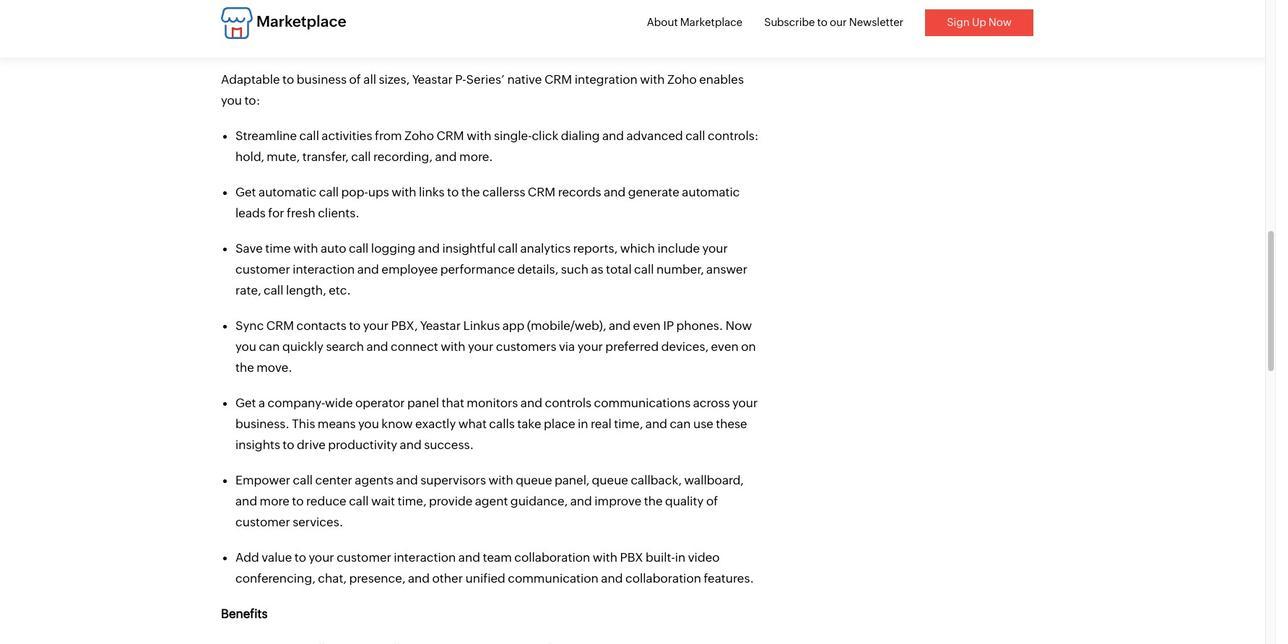 Task type: vqa. For each thing, say whether or not it's contained in the screenshot.
Plus.
no



Task type: locate. For each thing, give the bounding box(es) containing it.
customer inside save time with auto call logging and insightful call analytics reports, which include your customer interaction and employee performance details, such as total call number, answer rate, call length, etc.
[[235, 262, 290, 277]]

customer inside add value to your customer interaction and team collaboration with pbx built-in video conferencing, chat, presence, and other unified communication and collaboration features.
[[337, 550, 391, 565]]

to right value
[[294, 550, 306, 565]]

crm inside get automatic call pop-ups with links to the callerss crm records and generate automatic leads for fresh clients.
[[528, 185, 556, 199]]

links
[[419, 185, 445, 199]]

ip
[[663, 318, 674, 333]]

solution
[[221, 37, 269, 51]]

yeastar inside sync crm contacts to your pbx, yeastar linkus app (mobile/web), and even ip phones. now you can quickly search and connect with your customers via your preferred devices, even on the move.
[[420, 318, 461, 333]]

1 vertical spatial you
[[235, 339, 256, 354]]

can left use
[[670, 417, 691, 431]]

get up leads
[[235, 185, 256, 199]]

0 vertical spatial get
[[235, 185, 256, 199]]

reduce
[[306, 494, 346, 508]]

time, inside empower call center agents and supervisors with queue panel, queue callback, wallboard, and more to reduce call wait time, provide agent guidance, and improve the quality of customer services.
[[398, 494, 426, 508]]

and right records on the left top of the page
[[604, 185, 626, 199]]

your inside save time with auto call logging and insightful call analytics reports, which include your customer interaction and employee performance details, such as total call number, answer rate, call length, etc.
[[702, 241, 728, 256]]

1 vertical spatial even
[[711, 339, 739, 354]]

to left drive
[[283, 438, 294, 452]]

the left move.
[[235, 360, 254, 375]]

customer down save
[[235, 262, 290, 277]]

1 get from the top
[[235, 185, 256, 199]]

yeastar left p-
[[412, 72, 453, 87]]

you up productivity
[[358, 417, 379, 431]]

about
[[647, 16, 678, 28]]

your up answer
[[702, 241, 728, 256]]

native
[[507, 72, 542, 87]]

call up clients.
[[319, 185, 339, 199]]

yeastar inside adaptable to business of all sizes, yeastar p-series' native crm integration with zoho enables you to:
[[412, 72, 453, 87]]

0 horizontal spatial of
[[349, 72, 361, 87]]

collaboration up communication
[[514, 550, 590, 565]]

about marketplace link
[[647, 16, 743, 28]]

of inside adaptable to business of all sizes, yeastar p-series' native crm integration with zoho enables you to:
[[349, 72, 361, 87]]

1 horizontal spatial queue
[[592, 473, 628, 487]]

interaction down the auto
[[293, 262, 355, 277]]

zoho
[[667, 72, 697, 87], [404, 129, 434, 143]]

to inside sync crm contacts to your pbx, yeastar linkus app (mobile/web), and even ip phones. now you can quickly search and connect with your customers via your preferred devices, even on the move.
[[349, 318, 361, 333]]

answer
[[706, 262, 747, 277]]

1 horizontal spatial zoho
[[667, 72, 697, 87]]

zoho inside streamline call activities from zoho crm with single-click dialing and advanced call controls: hold, mute, transfer, call recording, and more.
[[404, 129, 434, 143]]

1 horizontal spatial marketplace
[[680, 16, 743, 28]]

your up 'these'
[[732, 396, 758, 410]]

in left video
[[675, 550, 686, 565]]

yeastar for p-
[[412, 72, 453, 87]]

1 vertical spatial time,
[[398, 494, 426, 508]]

1 vertical spatial of
[[706, 494, 718, 508]]

subscribe to our newsletter
[[764, 16, 904, 28]]

recording,
[[373, 149, 433, 164]]

1 queue from the left
[[516, 473, 552, 487]]

get left a
[[235, 396, 256, 410]]

move.
[[257, 360, 292, 375]]

on
[[741, 339, 756, 354]]

you
[[221, 93, 242, 108], [235, 339, 256, 354], [358, 417, 379, 431]]

add
[[235, 550, 259, 565]]

1 vertical spatial the
[[235, 360, 254, 375]]

0 vertical spatial can
[[259, 339, 280, 354]]

more
[[260, 494, 290, 508]]

subscribe to our newsletter link
[[764, 16, 904, 28]]

to right more
[[292, 494, 304, 508]]

you left to:
[[221, 93, 242, 108]]

in left real
[[578, 417, 588, 431]]

newsletter
[[849, 16, 904, 28]]

0 horizontal spatial the
[[235, 360, 254, 375]]

with
[[640, 72, 665, 87], [467, 129, 491, 143], [392, 185, 416, 199], [293, 241, 318, 256], [441, 339, 466, 354], [488, 473, 513, 487], [593, 550, 617, 565]]

crm inside adaptable to business of all sizes, yeastar p-series' native crm integration with zoho enables you to:
[[544, 72, 572, 87]]

crm inside streamline call activities from zoho crm with single-click dialing and advanced call controls: hold, mute, transfer, call recording, and more.
[[436, 129, 464, 143]]

and inside get automatic call pop-ups with links to the callerss crm records and generate automatic leads for fresh clients.
[[604, 185, 626, 199]]

can inside sync crm contacts to your pbx, yeastar linkus app (mobile/web), and even ip phones. now you can quickly search and connect with your customers via your preferred devices, even on the move.
[[259, 339, 280, 354]]

performance
[[440, 262, 515, 277]]

interaction up the other
[[394, 550, 456, 565]]

to inside get a company-wide operator panel that monitors and controls communications across your business. this means you know exactly what calls take place in real time, and can use these insights to drive productivity and success.
[[283, 438, 294, 452]]

0 horizontal spatial can
[[259, 339, 280, 354]]

get inside get a company-wide operator panel that monitors and controls communications across your business. this means you know exactly what calls take place in real time, and can use these insights to drive productivity and success.
[[235, 396, 256, 410]]

0 horizontal spatial even
[[633, 318, 661, 333]]

productivity
[[328, 438, 397, 452]]

sign
[[947, 16, 970, 28]]

0 horizontal spatial zoho
[[404, 129, 434, 143]]

you inside adaptable to business of all sizes, yeastar p-series' native crm integration with zoho enables you to:
[[221, 93, 242, 108]]

of
[[349, 72, 361, 87], [706, 494, 718, 508]]

save time with auto call logging and insightful call analytics reports, which include your customer interaction and employee performance details, such as total call number, answer rate, call length, etc.
[[235, 241, 747, 298]]

0 vertical spatial interaction
[[293, 262, 355, 277]]

to right links
[[447, 185, 459, 199]]

with right the integration in the left of the page
[[640, 72, 665, 87]]

ups
[[368, 185, 389, 199]]

1 horizontal spatial can
[[670, 417, 691, 431]]

0 vertical spatial you
[[221, 93, 242, 108]]

the left callerss
[[461, 185, 480, 199]]

1 vertical spatial yeastar
[[420, 318, 461, 333]]

you inside get a company-wide operator panel that monitors and controls communications across your business. this means you know exactly what calls take place in real time, and can use these insights to drive productivity and success.
[[358, 417, 379, 431]]

2 get from the top
[[235, 396, 256, 410]]

our
[[830, 16, 847, 28]]

enables
[[699, 72, 744, 87]]

your
[[702, 241, 728, 256], [363, 318, 389, 333], [468, 339, 493, 354], [577, 339, 603, 354], [732, 396, 758, 410], [309, 550, 334, 565]]

now right the up at the top right
[[989, 16, 1012, 28]]

call up the transfer, on the left top
[[299, 129, 319, 143]]

2 vertical spatial you
[[358, 417, 379, 431]]

even
[[633, 318, 661, 333], [711, 339, 739, 354]]

0 horizontal spatial time,
[[398, 494, 426, 508]]

which
[[620, 241, 655, 256]]

0 horizontal spatial collaboration
[[514, 550, 590, 565]]

clients.
[[318, 206, 360, 220]]

marketplace up solution at the left top of the page
[[256, 13, 346, 31]]

0 horizontal spatial now
[[726, 318, 752, 333]]

and up take
[[521, 396, 542, 410]]

conferencing,
[[235, 571, 315, 586]]

success.
[[424, 438, 474, 452]]

get
[[235, 185, 256, 199], [235, 396, 256, 410]]

and left more.
[[435, 149, 457, 164]]

customer up presence,
[[337, 550, 391, 565]]

the
[[461, 185, 480, 199], [235, 360, 254, 375], [644, 494, 663, 508]]

of left all
[[349, 72, 361, 87]]

1 horizontal spatial time,
[[614, 417, 643, 431]]

crm up more.
[[436, 129, 464, 143]]

automatic right generate
[[682, 185, 740, 199]]

these
[[716, 417, 747, 431]]

get for get automatic call pop-ups with links to the callerss crm records and generate automatic leads for fresh clients.
[[235, 185, 256, 199]]

call right the auto
[[349, 241, 369, 256]]

to left business
[[282, 72, 294, 87]]

0 horizontal spatial automatic
[[259, 185, 317, 199]]

quickly
[[282, 339, 324, 354]]

communications
[[594, 396, 691, 410]]

0 vertical spatial now
[[989, 16, 1012, 28]]

as
[[591, 262, 603, 277]]

zoho left enables
[[667, 72, 697, 87]]

marketplace link
[[221, 7, 346, 39]]

agents
[[355, 473, 394, 487]]

integration
[[575, 72, 638, 87]]

interaction
[[293, 262, 355, 277], [394, 550, 456, 565]]

sizes,
[[379, 72, 410, 87]]

call right "rate,"
[[264, 283, 283, 298]]

0 horizontal spatial queue
[[516, 473, 552, 487]]

pbx
[[620, 550, 643, 565]]

0 vertical spatial the
[[461, 185, 480, 199]]

2 vertical spatial the
[[644, 494, 663, 508]]

generate
[[628, 185, 679, 199]]

even left the on
[[711, 339, 739, 354]]

of down wallboard, at the bottom right of page
[[706, 494, 718, 508]]

to up the search
[[349, 318, 361, 333]]

1 horizontal spatial the
[[461, 185, 480, 199]]

1 vertical spatial now
[[726, 318, 752, 333]]

with up more.
[[467, 129, 491, 143]]

1 vertical spatial zoho
[[404, 129, 434, 143]]

to left our
[[817, 16, 828, 28]]

length,
[[286, 283, 326, 298]]

0 vertical spatial yeastar
[[412, 72, 453, 87]]

sign up now
[[947, 16, 1012, 28]]

business
[[297, 72, 347, 87]]

the down callback,
[[644, 494, 663, 508]]

dialing
[[561, 129, 600, 143]]

your left pbx,
[[363, 318, 389, 333]]

1 vertical spatial in
[[675, 550, 686, 565]]

in inside add value to your customer interaction and team collaboration with pbx built-in video conferencing, chat, presence, and other unified communication and collaboration features.
[[675, 550, 686, 565]]

interaction inside add value to your customer interaction and team collaboration with pbx built-in video conferencing, chat, presence, and other unified communication and collaboration features.
[[394, 550, 456, 565]]

you for to:
[[221, 93, 242, 108]]

add value to your customer interaction and team collaboration with pbx built-in video conferencing, chat, presence, and other unified communication and collaboration features.
[[235, 550, 754, 586]]

presence,
[[349, 571, 405, 586]]

p-
[[455, 72, 466, 87]]

with left pbx
[[593, 550, 617, 565]]

with right time
[[293, 241, 318, 256]]

total
[[606, 262, 632, 277]]

can
[[259, 339, 280, 354], [670, 417, 691, 431]]

1 horizontal spatial interaction
[[394, 550, 456, 565]]

queue up guidance,
[[516, 473, 552, 487]]

reports,
[[573, 241, 618, 256]]

1 vertical spatial customer
[[235, 515, 290, 529]]

1 vertical spatial can
[[670, 417, 691, 431]]

customer down more
[[235, 515, 290, 529]]

your up 'chat,'
[[309, 550, 334, 565]]

1 horizontal spatial automatic
[[682, 185, 740, 199]]

1 horizontal spatial now
[[989, 16, 1012, 28]]

with inside get automatic call pop-ups with links to the callerss crm records and generate automatic leads for fresh clients.
[[392, 185, 416, 199]]

and down "logging" at top
[[357, 262, 379, 277]]

your inside get a company-wide operator panel that monitors and controls communications across your business. this means you know exactly what calls take place in real time, and can use these insights to drive productivity and success.
[[732, 396, 758, 410]]

even left ip at the right of page
[[633, 318, 661, 333]]

and right the search
[[366, 339, 388, 354]]

zoho up the recording,
[[404, 129, 434, 143]]

0 vertical spatial time,
[[614, 417, 643, 431]]

yeastar up connect
[[420, 318, 461, 333]]

can up move.
[[259, 339, 280, 354]]

1 vertical spatial get
[[235, 396, 256, 410]]

0 horizontal spatial interaction
[[293, 262, 355, 277]]

and right "dialing"
[[602, 129, 624, 143]]

crm right sync
[[266, 318, 294, 333]]

1 horizontal spatial collaboration
[[625, 571, 701, 586]]

and up the unified
[[458, 550, 480, 565]]

benefits
[[221, 607, 268, 621]]

save
[[235, 241, 263, 256]]

you inside sync crm contacts to your pbx, yeastar linkus app (mobile/web), and even ip phones. now you can quickly search and connect with your customers via your preferred devices, even on the move.
[[235, 339, 256, 354]]

crm right native
[[544, 72, 572, 87]]

subscribe
[[764, 16, 815, 28]]

call down which
[[634, 262, 654, 277]]

controls:
[[708, 129, 759, 143]]

2 horizontal spatial the
[[644, 494, 663, 508]]

time, down communications
[[614, 417, 643, 431]]

employee
[[382, 262, 438, 277]]

queue up improve
[[592, 473, 628, 487]]

time
[[265, 241, 291, 256]]

marketplace right about
[[680, 16, 743, 28]]

and up employee
[[418, 241, 440, 256]]

1 horizontal spatial of
[[706, 494, 718, 508]]

with up agent
[[488, 473, 513, 487]]

now up the on
[[726, 318, 752, 333]]

1 vertical spatial interaction
[[394, 550, 456, 565]]

more.
[[459, 149, 493, 164]]

crm right callerss
[[528, 185, 556, 199]]

collaboration
[[514, 550, 590, 565], [625, 571, 701, 586]]

insights
[[235, 438, 280, 452]]

single-
[[494, 129, 532, 143]]

to inside add value to your customer interaction and team collaboration with pbx built-in video conferencing, chat, presence, and other unified communication and collaboration features.
[[294, 550, 306, 565]]

company-
[[268, 396, 325, 410]]

communication
[[508, 571, 599, 586]]

means
[[318, 417, 356, 431]]

collaboration down built-
[[625, 571, 701, 586]]

get inside get automatic call pop-ups with links to the callerss crm records and generate automatic leads for fresh clients.
[[235, 185, 256, 199]]

quality
[[665, 494, 704, 508]]

with right ups at left
[[392, 185, 416, 199]]

and down pbx
[[601, 571, 623, 586]]

leads
[[235, 206, 266, 220]]

your down linkus
[[468, 339, 493, 354]]

0 vertical spatial of
[[349, 72, 361, 87]]

0 vertical spatial customer
[[235, 262, 290, 277]]

2 automatic from the left
[[682, 185, 740, 199]]

time, right wait at the bottom of page
[[398, 494, 426, 508]]

automatic up the for
[[259, 185, 317, 199]]

0 vertical spatial collaboration
[[514, 550, 590, 565]]

in inside get a company-wide operator panel that monitors and controls communications across your business. this means you know exactly what calls take place in real time, and can use these insights to drive productivity and success.
[[578, 417, 588, 431]]

0 vertical spatial zoho
[[667, 72, 697, 87]]

app
[[502, 318, 525, 333]]

callback,
[[631, 473, 682, 487]]

get for get a company-wide operator panel that monitors and controls communications across your business. this means you know exactly what calls take place in real time, and can use these insights to drive productivity and success.
[[235, 396, 256, 410]]

and up preferred
[[609, 318, 631, 333]]

with down linkus
[[441, 339, 466, 354]]

with inside streamline call activities from zoho crm with single-click dialing and advanced call controls: hold, mute, transfer, call recording, and more.
[[467, 129, 491, 143]]

search
[[326, 339, 364, 354]]

time,
[[614, 417, 643, 431], [398, 494, 426, 508]]

0 vertical spatial in
[[578, 417, 588, 431]]

2 vertical spatial customer
[[337, 550, 391, 565]]

you down sync
[[235, 339, 256, 354]]

sign up now link
[[925, 9, 1033, 36]]

0 horizontal spatial in
[[578, 417, 588, 431]]

1 horizontal spatial in
[[675, 550, 686, 565]]

call left controls: on the right of page
[[686, 129, 705, 143]]



Task type: describe. For each thing, give the bounding box(es) containing it.
can inside get a company-wide operator panel that monitors and controls communications across your business. this means you know exactly what calls take place in real time, and can use these insights to drive productivity and success.
[[670, 417, 691, 431]]

pbx,
[[391, 318, 418, 333]]

mute,
[[267, 149, 300, 164]]

wait
[[371, 494, 395, 508]]

across
[[693, 396, 730, 410]]

and down panel,
[[570, 494, 592, 508]]

now inside sync crm contacts to your pbx, yeastar linkus app (mobile/web), and even ip phones. now you can quickly search and connect with your customers via your preferred devices, even on the move.
[[726, 318, 752, 333]]

and down know
[[400, 438, 422, 452]]

insightful
[[442, 241, 496, 256]]

agent
[[475, 494, 508, 508]]

(mobile/web),
[[527, 318, 606, 333]]

the inside empower call center agents and supervisors with queue panel, queue callback, wallboard, and more to reduce call wait time, provide agent guidance, and improve the quality of customer services.
[[644, 494, 663, 508]]

get a company-wide operator panel that monitors and controls communications across your business. this means you know exactly what calls take place in real time, and can use these insights to drive productivity and success.
[[235, 396, 758, 452]]

callerss
[[482, 185, 525, 199]]

2 queue from the left
[[592, 473, 628, 487]]

such
[[561, 262, 589, 277]]

phones.
[[676, 318, 723, 333]]

built-
[[646, 550, 675, 565]]

with inside add value to your customer interaction and team collaboration with pbx built-in video conferencing, chat, presence, and other unified communication and collaboration features.
[[593, 550, 617, 565]]

business.
[[235, 417, 290, 431]]

about marketplace
[[647, 16, 743, 28]]

of inside empower call center agents and supervisors with queue panel, queue callback, wallboard, and more to reduce call wait time, provide agent guidance, and improve the quality of customer services.
[[706, 494, 718, 508]]

adaptable to business of all sizes, yeastar p-series' native crm integration with zoho enables you to:
[[221, 72, 744, 108]]

etc.
[[329, 283, 351, 298]]

activities
[[322, 129, 372, 143]]

center
[[315, 473, 352, 487]]

records
[[558, 185, 601, 199]]

hold,
[[235, 149, 264, 164]]

place
[[544, 417, 575, 431]]

to inside empower call center agents and supervisors with queue panel, queue callback, wallboard, and more to reduce call wait time, provide agent guidance, and improve the quality of customer services.
[[292, 494, 304, 508]]

guidance,
[[510, 494, 568, 508]]

and down empower on the left of page
[[235, 494, 257, 508]]

include
[[657, 241, 700, 256]]

contacts
[[296, 318, 346, 333]]

interaction inside save time with auto call logging and insightful call analytics reports, which include your customer interaction and employee performance details, such as total call number, answer rate, call length, etc.
[[293, 262, 355, 277]]

calls
[[489, 417, 515, 431]]

chat,
[[318, 571, 347, 586]]

logging
[[371, 241, 416, 256]]

time, inside get a company-wide operator panel that monitors and controls communications across your business. this means you know exactly what calls take place in real time, and can use these insights to drive productivity and success.
[[614, 417, 643, 431]]

features.
[[704, 571, 754, 586]]

to inside adaptable to business of all sizes, yeastar p-series' native crm integration with zoho enables you to:
[[282, 72, 294, 87]]

streamline
[[235, 129, 297, 143]]

1 horizontal spatial even
[[711, 339, 739, 354]]

improve
[[595, 494, 641, 508]]

up
[[972, 16, 986, 28]]

take
[[517, 417, 541, 431]]

all
[[363, 72, 376, 87]]

monitors
[[467, 396, 518, 410]]

get automatic call pop-ups with links to the callerss crm records and generate automatic leads for fresh clients.
[[235, 185, 740, 220]]

preferred
[[605, 339, 659, 354]]

1 vertical spatial collaboration
[[625, 571, 701, 586]]

drive
[[297, 438, 326, 452]]

your inside add value to your customer interaction and team collaboration with pbx built-in video conferencing, chat, presence, and other unified communication and collaboration features.
[[309, 550, 334, 565]]

with inside empower call center agents and supervisors with queue panel, queue callback, wallboard, and more to reduce call wait time, provide agent guidance, and improve the quality of customer services.
[[488, 473, 513, 487]]

via
[[559, 339, 575, 354]]

devices,
[[661, 339, 709, 354]]

with inside adaptable to business of all sizes, yeastar p-series' native crm integration with zoho enables you to:
[[640, 72, 665, 87]]

value
[[262, 550, 292, 565]]

provide
[[429, 494, 473, 508]]

and right agents at the bottom of page
[[396, 473, 418, 487]]

adaptable
[[221, 72, 280, 87]]

rate,
[[235, 283, 261, 298]]

your right via
[[577, 339, 603, 354]]

panel
[[407, 396, 439, 410]]

zoho inside adaptable to business of all sizes, yeastar p-series' native crm integration with zoho enables you to:
[[667, 72, 697, 87]]

panel,
[[555, 473, 589, 487]]

services.
[[293, 515, 343, 529]]

from
[[375, 129, 402, 143]]

the inside sync crm contacts to your pbx, yeastar linkus app (mobile/web), and even ip phones. now you can quickly search and connect with your customers via your preferred devices, even on the move.
[[235, 360, 254, 375]]

customers
[[496, 339, 556, 354]]

wide
[[325, 396, 353, 410]]

to inside get automatic call pop-ups with links to the callerss crm records and generate automatic leads for fresh clients.
[[447, 185, 459, 199]]

with inside save time with auto call logging and insightful call analytics reports, which include your customer interaction and employee performance details, such as total call number, answer rate, call length, etc.
[[293, 241, 318, 256]]

linkus
[[463, 318, 500, 333]]

call up details,
[[498, 241, 518, 256]]

unified
[[465, 571, 505, 586]]

yeastar for linkus
[[420, 318, 461, 333]]

you for can
[[235, 339, 256, 354]]

and down communications
[[645, 417, 667, 431]]

empower call center agents and supervisors with queue panel, queue callback, wallboard, and more to reduce call wait time, provide agent guidance, and improve the quality of customer services.
[[235, 473, 744, 529]]

the inside get automatic call pop-ups with links to the callerss crm records and generate automatic leads for fresh clients.
[[461, 185, 480, 199]]

number,
[[656, 262, 704, 277]]

wallboard,
[[684, 473, 744, 487]]

call left the center
[[293, 473, 313, 487]]

1 automatic from the left
[[259, 185, 317, 199]]

and left the other
[[408, 571, 430, 586]]

with inside sync crm contacts to your pbx, yeastar linkus app (mobile/web), and even ip phones. now you can quickly search and connect with your customers via your preferred devices, even on the move.
[[441, 339, 466, 354]]

0 horizontal spatial marketplace
[[256, 13, 346, 31]]

crm inside sync crm contacts to your pbx, yeastar linkus app (mobile/web), and even ip phones. now you can quickly search and connect with your customers via your preferred devices, even on the move.
[[266, 318, 294, 333]]

controls
[[545, 396, 592, 410]]

this
[[292, 417, 315, 431]]

pop-
[[341, 185, 368, 199]]

streamline call activities from zoho crm with single-click dialing and advanced call controls: hold, mute, transfer, call recording, and more.
[[235, 129, 759, 164]]

real
[[591, 417, 612, 431]]

empower
[[235, 473, 290, 487]]

0 vertical spatial even
[[633, 318, 661, 333]]

other
[[432, 571, 463, 586]]

what
[[458, 417, 487, 431]]

call left wait at the bottom of page
[[349, 494, 369, 508]]

call inside get automatic call pop-ups with links to the callerss crm records and generate automatic leads for fresh clients.
[[319, 185, 339, 199]]

series'
[[466, 72, 505, 87]]

advanced
[[627, 129, 683, 143]]

exactly
[[415, 417, 456, 431]]

customer inside empower call center agents and supervisors with queue panel, queue callback, wallboard, and more to reduce call wait time, provide agent guidance, and improve the quality of customer services.
[[235, 515, 290, 529]]

call down activities
[[351, 149, 371, 164]]



